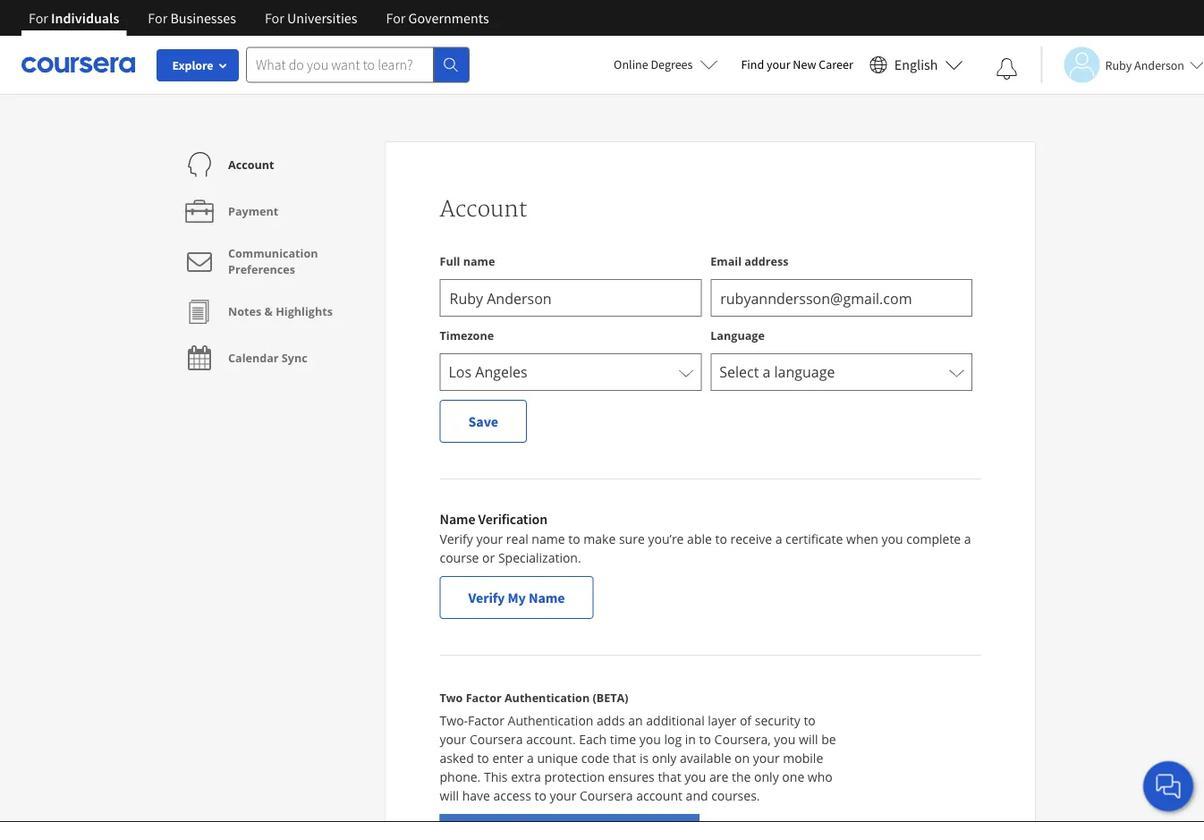 Task type: describe. For each thing, give the bounding box(es) containing it.
email
[[710, 253, 742, 268]]

full
[[440, 253, 460, 268]]

you're
[[648, 530, 684, 547]]

universities
[[287, 9, 357, 27]]

you up and
[[685, 768, 706, 785]]

ruby
[[1105, 57, 1132, 73]]

1 vertical spatial factor
[[468, 712, 504, 729]]

for businesses
[[148, 9, 236, 27]]

enter
[[492, 750, 524, 767]]

0 vertical spatial coursera
[[470, 731, 523, 748]]

&
[[264, 304, 273, 319]]

be
[[821, 731, 836, 748]]

to right able
[[715, 530, 727, 547]]

one
[[782, 768, 804, 785]]

1 horizontal spatial name
[[529, 589, 565, 606]]

able
[[687, 530, 712, 547]]

for for universities
[[265, 9, 284, 27]]

to up this on the left
[[477, 750, 489, 767]]

ruby anderson button
[[1041, 47, 1204, 83]]

for universities
[[265, 9, 357, 27]]

save button
[[440, 400, 527, 443]]

verify my name
[[468, 589, 565, 606]]

are
[[709, 768, 728, 785]]

verify inside name verification verify your real name to make sure you're able to receive a certificate when you complete a course or specialization.
[[440, 530, 473, 547]]

calendar
[[228, 350, 279, 365]]

0 vertical spatial factor
[[466, 690, 502, 705]]

your down "protection"
[[550, 787, 576, 804]]

verify my name link
[[440, 576, 594, 619]]

asked
[[440, 750, 474, 767]]

0 horizontal spatial account
[[228, 157, 274, 172]]

online degrees button
[[599, 45, 732, 84]]

communication preferences
[[228, 246, 318, 277]]

real
[[506, 530, 528, 547]]

verification
[[478, 510, 548, 528]]

log
[[664, 731, 682, 748]]

time
[[610, 731, 636, 748]]

timezone
[[440, 327, 494, 343]]

address
[[744, 253, 789, 268]]

sure
[[619, 530, 645, 547]]

0 vertical spatial only
[[652, 750, 677, 767]]

new
[[793, 56, 816, 72]]

is
[[639, 750, 649, 767]]

you down security
[[774, 731, 796, 748]]

save
[[468, 412, 498, 430]]

degrees
[[651, 56, 693, 72]]

for individuals
[[29, 9, 119, 27]]

two-
[[440, 712, 468, 729]]

access
[[493, 787, 531, 804]]

explore button
[[157, 49, 239, 81]]

0 vertical spatial authentication
[[504, 690, 590, 705]]

adds
[[597, 712, 625, 729]]

coursera image
[[21, 50, 135, 79]]

additional
[[646, 712, 705, 729]]

and
[[686, 787, 708, 804]]

for for governments
[[386, 9, 406, 27]]

businesses
[[170, 9, 236, 27]]

you up 'is' at the bottom
[[639, 731, 661, 748]]

0 vertical spatial name
[[463, 253, 495, 268]]

to left make
[[568, 530, 580, 547]]

email address
[[710, 253, 789, 268]]

course
[[440, 549, 479, 566]]

ensures
[[608, 768, 655, 785]]

banner navigation
[[14, 0, 503, 36]]

find your new career
[[741, 56, 853, 72]]

my
[[508, 589, 526, 606]]

courses.
[[711, 787, 760, 804]]

find
[[741, 56, 764, 72]]

notes
[[228, 304, 261, 319]]

online degrees
[[614, 56, 693, 72]]

or
[[482, 549, 495, 566]]

1 horizontal spatial account
[[440, 196, 527, 223]]

1 horizontal spatial that
[[658, 768, 681, 785]]

account.
[[526, 731, 576, 748]]

payment link
[[182, 188, 278, 234]]

to down 'extra'
[[534, 787, 546, 804]]

certificate
[[785, 530, 843, 547]]

coursera,
[[714, 731, 771, 748]]

career
[[819, 56, 853, 72]]

payment
[[228, 204, 278, 219]]

available
[[680, 750, 731, 767]]

your down the 'two-'
[[440, 731, 466, 748]]

communication
[[228, 246, 318, 261]]

find your new career link
[[732, 54, 862, 76]]

in
[[685, 731, 696, 748]]

name inside name verification verify your real name to make sure you're able to receive a certificate when you complete a course or specialization.
[[440, 510, 475, 528]]

full name
[[440, 253, 495, 268]]

your right find
[[767, 56, 790, 72]]

for for individuals
[[29, 9, 48, 27]]

two factor authentication (beta) two-factor authentication adds an additional layer of                 security to your coursera account. each time you log in to coursera,                 you will be asked to enter a unique code that is only available on                 your mobile phone. this extra protection ensures that you are the only                 one who will have access to your coursera account and courses.
[[440, 690, 836, 804]]

to right in at bottom right
[[699, 731, 711, 748]]

your inside name verification verify your real name to make sure you're able to receive a certificate when you complete a course or specialization.
[[476, 530, 503, 547]]

(beta)
[[593, 690, 628, 705]]

your right on
[[753, 750, 780, 767]]

account link
[[182, 141, 274, 188]]

explore
[[172, 57, 213, 73]]

of
[[740, 712, 751, 729]]



Task type: vqa. For each thing, say whether or not it's contained in the screenshot.
second list box from the top of the Autocomplete Results LIST BOX
no



Task type: locate. For each thing, give the bounding box(es) containing it.
show notifications image
[[996, 58, 1017, 80]]

0 horizontal spatial coursera
[[470, 731, 523, 748]]

that
[[613, 750, 636, 767], [658, 768, 681, 785]]

notes & highlights link
[[182, 288, 333, 335]]

name up course
[[440, 510, 475, 528]]

0 horizontal spatial that
[[613, 750, 636, 767]]

1 vertical spatial name
[[532, 530, 565, 547]]

you right when
[[882, 530, 903, 547]]

name verification verify your real name to make sure you're able to receive a certificate when you complete a course or specialization.
[[440, 510, 971, 566]]

name right full
[[463, 253, 495, 268]]

layer
[[708, 712, 736, 729]]

1 vertical spatial only
[[754, 768, 779, 785]]

coursera up enter
[[470, 731, 523, 748]]

highlights
[[276, 304, 333, 319]]

coursera
[[470, 731, 523, 748], [580, 787, 633, 804]]

a right complete
[[964, 530, 971, 547]]

for left 'universities'
[[265, 9, 284, 27]]

verify up course
[[440, 530, 473, 547]]

a inside two factor authentication (beta) two-factor authentication adds an additional layer of                 security to your coursera account. each time you log in to coursera,                 you will be asked to enter a unique code that is only available on                 your mobile phone. this extra protection ensures that you are the only                 one who will have access to your coursera account and courses.
[[527, 750, 534, 767]]

on
[[734, 750, 750, 767]]

your up or
[[476, 530, 503, 547]]

protection
[[544, 768, 605, 785]]

1 vertical spatial will
[[440, 787, 459, 804]]

a up 'extra'
[[527, 750, 534, 767]]

ruby anderson
[[1105, 57, 1184, 73]]

that up account
[[658, 768, 681, 785]]

account
[[228, 157, 274, 172], [440, 196, 527, 223]]

a right receive
[[775, 530, 782, 547]]

1 for from the left
[[29, 9, 48, 27]]

2 horizontal spatial a
[[964, 530, 971, 547]]

code
[[581, 750, 610, 767]]

0 vertical spatial will
[[799, 731, 818, 748]]

anderson
[[1134, 57, 1184, 73]]

1 vertical spatial that
[[658, 768, 681, 785]]

language
[[710, 327, 765, 343]]

make
[[583, 530, 616, 547]]

this
[[484, 768, 508, 785]]

0 vertical spatial name
[[440, 510, 475, 528]]

two
[[440, 690, 463, 705]]

account up full name
[[440, 196, 527, 223]]

1 horizontal spatial a
[[775, 530, 782, 547]]

name inside name verification verify your real name to make sure you're able to receive a certificate when you complete a course or specialization.
[[532, 530, 565, 547]]

communication preferences link
[[182, 234, 372, 288]]

the
[[732, 768, 751, 785]]

you inside name verification verify your real name to make sure you're able to receive a certificate when you complete a course or specialization.
[[882, 530, 903, 547]]

4 for from the left
[[386, 9, 406, 27]]

have
[[462, 787, 490, 804]]

governments
[[408, 9, 489, 27]]

verify
[[440, 530, 473, 547], [468, 589, 505, 606]]

extra
[[511, 768, 541, 785]]

each
[[579, 731, 607, 748]]

for left governments
[[386, 9, 406, 27]]

0 horizontal spatial name
[[463, 253, 495, 268]]

sync
[[282, 350, 307, 365]]

phone.
[[440, 768, 481, 785]]

for left individuals
[[29, 9, 48, 27]]

individuals
[[51, 9, 119, 27]]

factor
[[466, 690, 502, 705], [468, 712, 504, 729]]

for governments
[[386, 9, 489, 27]]

0 horizontal spatial only
[[652, 750, 677, 767]]

an
[[628, 712, 643, 729]]

unique
[[537, 750, 578, 767]]

1 horizontal spatial name
[[532, 530, 565, 547]]

account
[[636, 787, 682, 804]]

your
[[767, 56, 790, 72], [476, 530, 503, 547], [440, 731, 466, 748], [753, 750, 780, 767], [550, 787, 576, 804]]

name up specialization.
[[532, 530, 565, 547]]

for
[[29, 9, 48, 27], [148, 9, 167, 27], [265, 9, 284, 27], [386, 9, 406, 27]]

online
[[614, 56, 648, 72]]

preferences
[[228, 262, 295, 277]]

security
[[755, 712, 800, 729]]

Email address text field
[[710, 279, 972, 317]]

0 horizontal spatial name
[[440, 510, 475, 528]]

1 horizontal spatial only
[[754, 768, 779, 785]]

notes & highlights
[[228, 304, 333, 319]]

only right the
[[754, 768, 779, 785]]

factor up enter
[[468, 712, 504, 729]]

factor right the two
[[466, 690, 502, 705]]

0 vertical spatial account
[[228, 157, 274, 172]]

calendar sync
[[228, 350, 307, 365]]

for left businesses
[[148, 9, 167, 27]]

only right 'is' at the bottom
[[652, 750, 677, 767]]

1 vertical spatial authentication
[[508, 712, 593, 729]]

receive
[[730, 530, 772, 547]]

1 horizontal spatial will
[[799, 731, 818, 748]]

name right the my
[[529, 589, 565, 606]]

0 vertical spatial that
[[613, 750, 636, 767]]

1 vertical spatial name
[[529, 589, 565, 606]]

1 vertical spatial account
[[440, 196, 527, 223]]

1 horizontal spatial coursera
[[580, 787, 633, 804]]

coursera down ensures
[[580, 787, 633, 804]]

verify left the my
[[468, 589, 505, 606]]

complete
[[906, 530, 961, 547]]

0 horizontal spatial will
[[440, 787, 459, 804]]

authentication
[[504, 690, 590, 705], [508, 712, 593, 729]]

mobile
[[783, 750, 823, 767]]

0 horizontal spatial a
[[527, 750, 534, 767]]

for for businesses
[[148, 9, 167, 27]]

will up mobile
[[799, 731, 818, 748]]

3 for from the left
[[265, 9, 284, 27]]

will
[[799, 731, 818, 748], [440, 787, 459, 804]]

chat with us image
[[1154, 772, 1183, 801]]

calendar sync link
[[182, 335, 307, 381]]

account up payment
[[228, 157, 274, 172]]

None search field
[[246, 47, 470, 83]]

1 vertical spatial coursera
[[580, 787, 633, 804]]

who
[[808, 768, 833, 785]]

you
[[882, 530, 903, 547], [639, 731, 661, 748], [774, 731, 796, 748], [685, 768, 706, 785]]

when
[[846, 530, 878, 547]]

0 vertical spatial verify
[[440, 530, 473, 547]]

specialization.
[[498, 549, 581, 566]]

2 for from the left
[[148, 9, 167, 27]]

What do you want to learn? text field
[[246, 47, 434, 83]]

a
[[775, 530, 782, 547], [964, 530, 971, 547], [527, 750, 534, 767]]

account settings element
[[168, 141, 385, 381]]

will down phone.
[[440, 787, 459, 804]]

that down time
[[613, 750, 636, 767]]

to right security
[[804, 712, 816, 729]]

1 vertical spatial verify
[[468, 589, 505, 606]]

english
[[894, 56, 938, 74]]

Full name text field
[[440, 279, 702, 317]]



